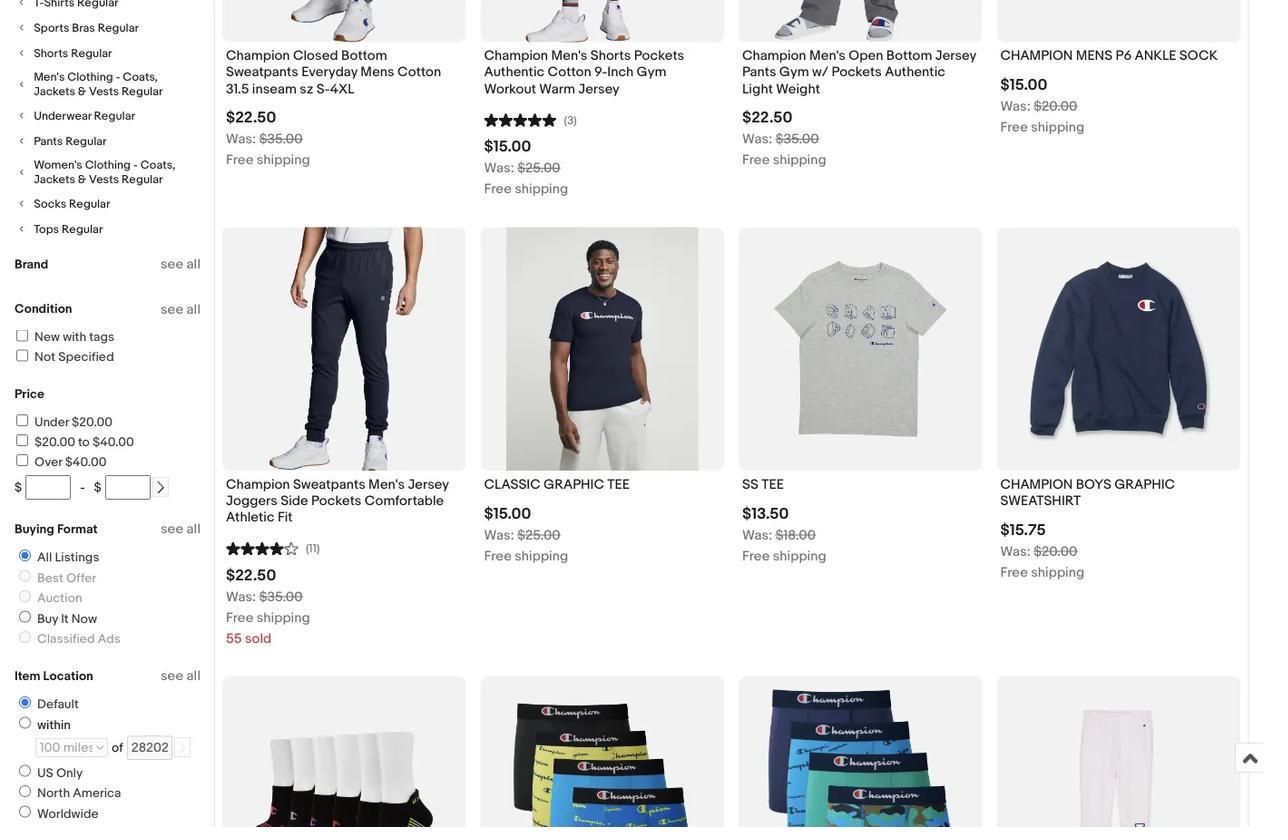 Task type: vqa. For each thing, say whether or not it's contained in the screenshot.
Not Specified 'link' at the left top of the page
yes



Task type: locate. For each thing, give the bounding box(es) containing it.
& inside women's clothing - coats, jackets & vests regular
[[78, 172, 86, 186]]

champion up sweatshirt
[[1000, 476, 1073, 493]]

auction
[[37, 591, 82, 607]]

0 vertical spatial jackets
[[34, 84, 75, 98]]

- inside men's clothing - coats, jackets & vests regular
[[116, 70, 120, 84]]

$22.50 was: $35.00 free shipping
[[226, 109, 310, 168], [742, 109, 826, 168]]

joggers
[[226, 493, 278, 509]]

vests inside men's clothing - coats, jackets & vests regular
[[89, 84, 119, 98]]

coats, down the shorts regular dropdown button
[[123, 70, 158, 84]]

champion inside champion closed bottom sweatpants everyday mens cotton 31.5 inseam sz s-4xl
[[226, 48, 290, 64]]

was: inside $13.50 was: $18.00 free shipping
[[742, 527, 772, 543]]

coats, down pants regular dropdown button
[[140, 158, 176, 172]]

1 horizontal spatial $22.50 was: $35.00 free shipping
[[742, 109, 826, 168]]

0 vertical spatial $15.00
[[1000, 75, 1047, 95]]

champion for champion closed bottom sweatpants everyday mens cotton 31.5 inseam sz s-4xl
[[226, 48, 290, 64]]

shipping for champion men's open bottom jersey pants gym w/ pockets authentic light weight
[[773, 152, 826, 168]]

0 vertical spatial -
[[116, 70, 120, 84]]

regular
[[98, 21, 139, 35], [71, 46, 112, 60], [122, 84, 163, 98], [94, 109, 135, 123], [65, 134, 107, 148], [122, 172, 163, 186], [69, 197, 110, 211], [62, 222, 103, 236]]

1 vertical spatial pants
[[34, 134, 63, 148]]

men's up the "warm" on the top left of page
[[551, 48, 587, 64]]

regular up socks regular dropdown button at the left
[[122, 172, 163, 186]]

$40.00
[[93, 435, 134, 450], [65, 455, 107, 470]]

1 champion from the top
[[1000, 48, 1073, 64]]

0 vertical spatial $25.00
[[517, 160, 560, 177]]

1 horizontal spatial $
[[94, 480, 101, 496]]

2 $15.00 was: $25.00 free shipping from the top
[[484, 504, 568, 564]]

$40.00 right the to at the left bottom
[[93, 435, 134, 450]]

2 $ from the left
[[94, 480, 101, 496]]

classic
[[484, 476, 541, 493]]

shipping down the inseam
[[257, 152, 310, 168]]

all for buying format
[[186, 521, 201, 538]]

$25.00
[[517, 160, 560, 177], [517, 527, 560, 543]]

55
[[226, 631, 242, 647]]

& up socks regular
[[78, 172, 86, 186]]

Minimum Value text field
[[26, 475, 71, 500]]

1 vertical spatial champion
[[1000, 476, 1073, 493]]

0 vertical spatial clothing
[[67, 70, 113, 84]]

gym inside champion men's open bottom jersey pants gym w/ pockets authentic light weight
[[779, 64, 809, 80]]

pockets right side
[[311, 493, 362, 509]]

4 see from the top
[[161, 668, 183, 685]]

ankle
[[1135, 48, 1176, 64]]

shipping for champion closed bottom sweatpants everyday mens cotton 31.5 inseam sz s-4xl
[[257, 152, 310, 168]]

clothing inside women's clothing - coats, jackets & vests regular
[[85, 158, 131, 172]]

1 horizontal spatial authentic
[[885, 64, 945, 80]]

1 see from the top
[[161, 256, 183, 273]]

1 vertical spatial jersey
[[578, 81, 620, 97]]

1 & from the top
[[78, 84, 86, 98]]

vests up 'underwear regular' dropdown button
[[89, 84, 119, 98]]

0 horizontal spatial jersey
[[408, 476, 449, 493]]

see all
[[161, 256, 201, 273], [161, 301, 201, 318], [161, 521, 201, 538], [161, 668, 201, 685]]

shipping down $15.75
[[1031, 564, 1084, 581]]

clothing down pants regular dropdown button
[[85, 158, 131, 172]]

authentic inside champion men's open bottom jersey pants gym w/ pockets authentic light weight
[[885, 64, 945, 80]]

1 vertical spatial clothing
[[85, 158, 131, 172]]

champion for champion men's shorts pockets authentic cotton 9-inch gym workout warm jersey
[[484, 48, 548, 64]]

free for champion closed bottom sweatpants everyday mens cotton 31.5 inseam sz s-4xl
[[226, 152, 254, 168]]

champion up the workout
[[484, 48, 548, 64]]

1 graphic from the left
[[544, 476, 604, 493]]

$13.50
[[742, 504, 789, 523]]

$35.00 down the inseam
[[259, 131, 303, 148]]

0 horizontal spatial tee
[[607, 476, 630, 493]]

pants inside dropdown button
[[34, 134, 63, 148]]

sweatpants up the inseam
[[226, 64, 298, 80]]

0 vertical spatial $15.00 was: $25.00 free shipping
[[484, 138, 568, 197]]

$35.00 inside '$22.50 was: $35.00 free shipping 55 sold'
[[259, 589, 303, 605]]

pants up women's
[[34, 134, 63, 148]]

2 tee from the left
[[762, 476, 784, 493]]

1 tee from the left
[[607, 476, 630, 493]]

coats, inside women's clothing - coats, jackets & vests regular
[[140, 158, 176, 172]]

all for item location
[[186, 668, 201, 685]]

Classified Ads radio
[[19, 632, 31, 643]]

- for women's clothing - coats, jackets & vests regular
[[133, 158, 138, 172]]

classified ads link
[[12, 632, 124, 647]]

2 see from the top
[[161, 301, 183, 318]]

Over $40.00 checkbox
[[16, 455, 28, 466]]

men's down shorts regular
[[34, 70, 65, 84]]

champion inside champion men's shorts pockets authentic cotton 9-inch gym workout warm jersey
[[484, 48, 548, 64]]

sports bras regular button
[[15, 20, 201, 36]]

pockets inside champion sweatpants men's jersey joggers side pockets comfortable athletic fit
[[311, 493, 362, 509]]

1 vertical spatial -
[[133, 158, 138, 172]]

& up underwear regular
[[78, 84, 86, 98]]

0 horizontal spatial authentic
[[484, 64, 545, 80]]

buying
[[15, 522, 54, 537]]

shorts
[[34, 46, 68, 60], [590, 48, 631, 64]]

socks regular
[[34, 197, 110, 211]]

2 gym from the left
[[779, 64, 809, 80]]

3 see all from the top
[[161, 521, 201, 538]]

new with tags link
[[14, 330, 114, 345]]

cotton inside champion men's shorts pockets authentic cotton 9-inch gym workout warm jersey
[[548, 64, 591, 80]]

p6
[[1116, 48, 1132, 64]]

$20.00 inside $15.75 was: $20.00 free shipping
[[1034, 543, 1077, 560]]

pockets down champion men's shorts pockets authentic cotton 9-inch gym workout warm jersey image
[[634, 48, 684, 64]]

sweatpants inside champion closed bottom sweatpants everyday mens cotton 31.5 inseam sz s-4xl
[[226, 64, 298, 80]]

clothing down the shorts regular dropdown button
[[67, 70, 113, 84]]

jackets up socks
[[34, 172, 75, 186]]

$
[[15, 480, 22, 496], [94, 480, 101, 496]]

us
[[37, 766, 53, 781]]

2 see all button from the top
[[161, 301, 201, 318]]

inseam
[[252, 81, 297, 97]]

shipping down "$18.00"
[[773, 548, 826, 564]]

bottom right open
[[886, 48, 932, 64]]

north america link
[[12, 786, 125, 802]]

$40.00 down $20.00 to $40.00
[[65, 455, 107, 470]]

shorts regular
[[34, 46, 112, 60]]

bras
[[72, 21, 95, 35]]

men's up "comfortable"
[[368, 476, 405, 493]]

champion inside champion boys graphic sweatshirt
[[1000, 476, 1073, 493]]

vests inside women's clothing - coats, jackets & vests regular
[[89, 172, 119, 186]]

pockets down open
[[831, 64, 882, 80]]

new
[[34, 330, 60, 345]]

2 & from the top
[[78, 172, 86, 186]]

champion inside champion men's open bottom jersey pants gym w/ pockets authentic light weight
[[742, 48, 806, 64]]

vests
[[89, 84, 119, 98], [89, 172, 119, 186]]

shipping inside $15.00 was: $20.00 free shipping
[[1031, 119, 1084, 135]]

champion sweatpants men's jersey joggers side pockets comfortable athletic fit link
[[226, 476, 462, 531]]

1 jackets from the top
[[34, 84, 75, 98]]

$ down over $40.00 option
[[15, 480, 22, 496]]

item
[[15, 669, 40, 684]]

1 horizontal spatial gym
[[779, 64, 809, 80]]

regular up 'underwear regular' dropdown button
[[122, 84, 163, 98]]

shipping for champion boys graphic sweatshirt
[[1031, 564, 1084, 581]]

shipping down the weight
[[773, 152, 826, 168]]

champion closed bottom sweatpants everyday mens cotton 31.5 inseam sz s-4xl image
[[248, 0, 440, 42]]

shorts inside dropdown button
[[34, 46, 68, 60]]

jersey down 9-
[[578, 81, 620, 97]]

3 see from the top
[[161, 521, 183, 538]]

shorts down sports
[[34, 46, 68, 60]]

2 authentic from the left
[[885, 64, 945, 80]]

1 authentic from the left
[[484, 64, 545, 80]]

0 horizontal spatial cotton
[[397, 64, 441, 80]]

- down the shorts regular dropdown button
[[116, 70, 120, 84]]

1 vertical spatial coats,
[[140, 158, 176, 172]]

champion
[[1000, 48, 1073, 64], [1000, 476, 1073, 493]]

4 all from the top
[[186, 668, 201, 685]]

$15.00 was: $25.00 free shipping
[[484, 138, 568, 197], [484, 504, 568, 564]]

$20.00 down $15.75
[[1034, 543, 1077, 560]]

0 horizontal spatial shorts
[[34, 46, 68, 60]]

Not Specified checkbox
[[16, 350, 28, 362]]

jackets for men's
[[34, 84, 75, 98]]

1 $22.50 was: $35.00 free shipping from the left
[[226, 109, 310, 168]]

gym right inch
[[637, 64, 666, 80]]

1 $15.00 was: $25.00 free shipping from the top
[[484, 138, 568, 197]]

champion up $15.00 was: $20.00 free shipping
[[1000, 48, 1073, 64]]

bottom inside champion closed bottom sweatpants everyday mens cotton 31.5 inseam sz s-4xl
[[341, 48, 387, 64]]

vests up socks regular dropdown button at the left
[[89, 172, 119, 186]]

4xl
[[330, 81, 354, 97]]

Worldwide radio
[[19, 806, 31, 818]]

bottom inside champion men's open bottom jersey pants gym w/ pockets authentic light weight
[[886, 48, 932, 64]]

1 horizontal spatial -
[[116, 70, 120, 84]]

auction link
[[12, 591, 86, 607]]

- down over $40.00
[[80, 480, 85, 496]]

shorts up inch
[[590, 48, 631, 64]]

was: for ss tee
[[742, 527, 772, 543]]

free inside $15.75 was: $20.00 free shipping
[[1000, 564, 1028, 581]]

$22.50
[[226, 109, 276, 128], [742, 109, 792, 128], [226, 566, 276, 585]]

$20.00 to $40.00 link
[[14, 435, 134, 450]]

champion men's open bottom jersey pants gym w/ pockets authentic light weight link
[[742, 48, 979, 102]]

2 horizontal spatial pockets
[[831, 64, 882, 80]]

fit
[[278, 509, 293, 526]]

1 vertical spatial jackets
[[34, 172, 75, 186]]

2 vertical spatial jersey
[[408, 476, 449, 493]]

jersey right open
[[935, 48, 976, 64]]

0 horizontal spatial $
[[15, 480, 22, 496]]

jersey up "comfortable"
[[408, 476, 449, 493]]

buy
[[37, 612, 58, 627]]

within radio
[[19, 717, 31, 729]]

free inside $15.00 was: $20.00 free shipping
[[1000, 119, 1028, 135]]

2 vertical spatial $15.00
[[484, 504, 531, 523]]

sweatpants
[[226, 64, 298, 80], [293, 476, 365, 493]]

regular up pants regular dropdown button
[[94, 109, 135, 123]]

2 graphic from the left
[[1114, 476, 1175, 493]]

cotton right mens
[[397, 64, 441, 80]]

1 all from the top
[[186, 256, 201, 273]]

$20.00 down mens
[[1034, 98, 1077, 115]]

$15.00 down classic
[[484, 504, 531, 523]]

1 vertical spatial sweatpants
[[293, 476, 365, 493]]

0 vertical spatial coats,
[[123, 70, 158, 84]]

2 cotton from the left
[[548, 64, 591, 80]]

$25.00 down (3) link
[[517, 160, 560, 177]]

free inside $13.50 was: $18.00 free shipping
[[742, 548, 770, 564]]

pants regular
[[34, 134, 107, 148]]

not specified
[[34, 350, 114, 365]]

$35.00 for light
[[775, 131, 819, 148]]

pants up light
[[742, 64, 776, 80]]

1 see all from the top
[[161, 256, 201, 273]]

$15.00 was: $25.00 free shipping down (3) link
[[484, 138, 568, 197]]

$22.50 was: $35.00 free shipping down the weight
[[742, 109, 826, 168]]

$ left the maximum value text field
[[94, 480, 101, 496]]

jackets inside women's clothing - coats, jackets & vests regular
[[34, 172, 75, 186]]

1 see all button from the top
[[161, 256, 201, 273]]

$15.00 for champion mens p6 ankle sock
[[1000, 75, 1047, 95]]

socks
[[34, 197, 66, 211]]

see for item location
[[161, 668, 183, 685]]

was: inside $15.75 was: $20.00 free shipping
[[1000, 543, 1031, 560]]

regular inside women's clothing - coats, jackets & vests regular
[[122, 172, 163, 186]]

of
[[112, 741, 123, 756]]

1 horizontal spatial bottom
[[886, 48, 932, 64]]

price
[[15, 387, 44, 402]]

graphic right classic
[[544, 476, 604, 493]]

0 vertical spatial pants
[[742, 64, 776, 80]]

free
[[1000, 119, 1028, 135], [226, 152, 254, 168], [742, 152, 770, 168], [484, 181, 512, 197], [484, 548, 512, 564], [742, 548, 770, 564], [1000, 564, 1028, 581], [226, 610, 254, 626]]

mens
[[361, 64, 394, 80]]

now
[[71, 612, 97, 627]]

athletic
[[226, 509, 275, 526]]

not specified link
[[14, 350, 114, 365]]

authentic up the workout
[[484, 64, 545, 80]]

best offer
[[37, 571, 96, 586]]

1 horizontal spatial jersey
[[578, 81, 620, 97]]

1 cotton from the left
[[397, 64, 441, 80]]

0 horizontal spatial graphic
[[544, 476, 604, 493]]

1 vertical spatial &
[[78, 172, 86, 186]]

clothing
[[67, 70, 113, 84], [85, 158, 131, 172]]

1 horizontal spatial tee
[[762, 476, 784, 493]]

1 vertical spatial $15.00
[[484, 138, 531, 157]]

all
[[186, 256, 201, 273], [186, 301, 201, 318], [186, 521, 201, 538], [186, 668, 201, 685]]

see for brand
[[161, 256, 183, 273]]

jackets up the underwear at the top of the page
[[34, 84, 75, 98]]

$35.00 up sold
[[259, 589, 303, 605]]

1 horizontal spatial graphic
[[1114, 476, 1175, 493]]

$15.00 down champion mens p6 ankle sock at top
[[1000, 75, 1047, 95]]

1 horizontal spatial cotton
[[548, 64, 591, 80]]

classic graphic tee
[[484, 476, 630, 493]]

coats, inside men's clothing - coats, jackets & vests regular
[[123, 70, 158, 84]]

2 horizontal spatial jersey
[[935, 48, 976, 64]]

0 vertical spatial vests
[[89, 84, 119, 98]]

0 vertical spatial champion
[[1000, 48, 1073, 64]]

see all button for condition
[[161, 301, 201, 318]]

sweatpants up side
[[293, 476, 365, 493]]

1 gym from the left
[[637, 64, 666, 80]]

cotton
[[397, 64, 441, 80], [548, 64, 591, 80]]

graphic right boys
[[1114, 476, 1175, 493]]

was: for classic graphic tee
[[484, 527, 514, 543]]

0 horizontal spatial $22.50 was: $35.00 free shipping
[[226, 109, 310, 168]]

tops
[[34, 222, 59, 236]]

shipping inside $15.75 was: $20.00 free shipping
[[1031, 564, 1084, 581]]

5 out of 5 stars image
[[484, 111, 557, 128]]

format
[[57, 522, 98, 537]]

2 $25.00 from the top
[[517, 527, 560, 543]]

champion up the joggers
[[226, 476, 290, 493]]

shipping inside $13.50 was: $18.00 free shipping
[[773, 548, 826, 564]]

bottom up mens
[[341, 48, 387, 64]]

& for men's
[[78, 84, 86, 98]]

champion up light
[[742, 48, 806, 64]]

regular up tops regular dropdown button on the left
[[69, 197, 110, 211]]

w/
[[812, 64, 828, 80]]

$15.75
[[1000, 521, 1046, 540]]

3 all from the top
[[186, 521, 201, 538]]

jackets for women's
[[34, 172, 75, 186]]

shipping down classic graphic tee
[[515, 548, 568, 564]]

$22.50 for champion closed bottom sweatpants everyday mens cotton 31.5 inseam sz s-4xl
[[226, 109, 276, 128]]

0 horizontal spatial bottom
[[341, 48, 387, 64]]

tee inside classic graphic tee 'link'
[[607, 476, 630, 493]]

shipping
[[1031, 119, 1084, 135], [257, 152, 310, 168], [773, 152, 826, 168], [515, 181, 568, 197], [515, 548, 568, 564], [773, 548, 826, 564], [1031, 564, 1084, 581], [257, 610, 310, 626]]

gym up the weight
[[779, 64, 809, 80]]

$35.00 down the weight
[[775, 131, 819, 148]]

1 vertical spatial $15.00 was: $25.00 free shipping
[[484, 504, 568, 564]]

$ for minimum value text box
[[15, 480, 22, 496]]

0 horizontal spatial pants
[[34, 134, 63, 148]]

champion boys graphic sweatshirt
[[1000, 476, 1175, 509]]

1 bottom from the left
[[341, 48, 387, 64]]

champion men's shorts pockets authentic cotton 9-inch gym workout warm jersey link
[[484, 48, 720, 102]]

jackets inside men's clothing - coats, jackets & vests regular
[[34, 84, 75, 98]]

$20.00 to $40.00
[[34, 435, 134, 450]]

2 vests from the top
[[89, 172, 119, 186]]

shipping for classic graphic tee
[[515, 548, 568, 564]]

was: inside '$22.50 was: $35.00 free shipping 55 sold'
[[226, 589, 256, 605]]

was: inside $15.00 was: $20.00 free shipping
[[1000, 98, 1031, 115]]

2 $22.50 was: $35.00 free shipping from the left
[[742, 109, 826, 168]]

authentic down "champion men's open bottom jersey pants gym w/ pockets authentic light weight" image
[[885, 64, 945, 80]]

$22.50 down 4 out of 5 stars 'image'
[[226, 566, 276, 585]]

4 see all from the top
[[161, 668, 201, 685]]

regular down sports bras regular
[[71, 46, 112, 60]]

default link
[[12, 697, 82, 713]]

$15.00 down "5 out of 5 stars" image
[[484, 138, 531, 157]]

comfortable
[[365, 493, 444, 509]]

classic graphic tee link
[[484, 476, 720, 497]]

2 all from the top
[[186, 301, 201, 318]]

jersey inside champion sweatpants men's jersey joggers side pockets comfortable athletic fit
[[408, 476, 449, 493]]

0 vertical spatial &
[[78, 84, 86, 98]]

buy it now
[[37, 612, 97, 627]]

champion for $15.00
[[1000, 48, 1073, 64]]

champion for champion men's open bottom jersey pants gym w/ pockets authentic light weight
[[742, 48, 806, 64]]

$22.50 down the 31.5
[[226, 109, 276, 128]]

underwear regular
[[34, 109, 135, 123]]

was: for champion closed bottom sweatpants everyday mens cotton 31.5 inseam sz s-4xl
[[226, 131, 256, 148]]

men's inside champion men's open bottom jersey pants gym w/ pockets authentic light weight
[[809, 48, 846, 64]]

$22.50 was: $35.00 free shipping down the inseam
[[226, 109, 310, 168]]

9-
[[594, 64, 607, 80]]

2 see all from the top
[[161, 301, 201, 318]]

buying format
[[15, 522, 98, 537]]

2 jackets from the top
[[34, 172, 75, 186]]

pants regular button
[[15, 133, 201, 149]]

shipping down mens
[[1031, 119, 1084, 135]]

shipping up sold
[[257, 610, 310, 626]]

champion up the inseam
[[226, 48, 290, 64]]

$25.00 down classic graphic tee
[[517, 527, 560, 543]]

0 horizontal spatial gym
[[637, 64, 666, 80]]

1 vertical spatial $25.00
[[517, 527, 560, 543]]

1 horizontal spatial shorts
[[590, 48, 631, 64]]

0 vertical spatial sweatpants
[[226, 64, 298, 80]]

graphic
[[544, 476, 604, 493], [1114, 476, 1175, 493]]

men's up w/
[[809, 48, 846, 64]]

was: for champion mens p6 ankle sock
[[1000, 98, 1031, 115]]

2 champion from the top
[[1000, 476, 1073, 493]]

champion boys graphic sweatshirt image
[[1022, 227, 1215, 471]]

champion closed bottom sweatpants everyday mens cotton 31.5 inseam sz s-4xl
[[226, 48, 441, 97]]

$15.00 inside $15.00 was: $20.00 free shipping
[[1000, 75, 1047, 95]]

regular down socks regular
[[62, 222, 103, 236]]

2 horizontal spatial -
[[133, 158, 138, 172]]

$20.00
[[1034, 98, 1077, 115], [72, 415, 112, 430], [34, 435, 75, 450], [1034, 543, 1077, 560]]

gym
[[637, 64, 666, 80], [779, 64, 809, 80]]

3 see all button from the top
[[161, 521, 201, 538]]

0 horizontal spatial pockets
[[311, 493, 362, 509]]

see all button for brand
[[161, 256, 201, 273]]

shipping inside '$22.50 was: $35.00 free shipping 55 sold'
[[257, 610, 310, 626]]

authentic inside champion men's shorts pockets authentic cotton 9-inch gym workout warm jersey
[[484, 64, 545, 80]]

$22.50 for champion men's open bottom jersey pants gym w/ pockets authentic light weight
[[742, 109, 792, 128]]

0 vertical spatial jersey
[[935, 48, 976, 64]]

champion mens p6 ankle sock image
[[1022, 0, 1215, 42]]

$22.50 down light
[[742, 109, 792, 128]]

$15.00 was: $25.00 free shipping down classic
[[484, 504, 568, 564]]

$22.50 inside '$22.50 was: $35.00 free shipping 55 sold'
[[226, 566, 276, 585]]

see all for item location
[[161, 668, 201, 685]]

2 bottom from the left
[[886, 48, 932, 64]]

- down pants regular dropdown button
[[133, 158, 138, 172]]

champion inside champion sweatpants men's jersey joggers side pockets comfortable athletic fit
[[226, 476, 290, 493]]

buy it now link
[[12, 611, 101, 627]]

& inside men's clothing - coats, jackets & vests regular
[[78, 84, 86, 98]]

1 vests from the top
[[89, 84, 119, 98]]

1 $ from the left
[[15, 480, 22, 496]]

- inside women's clothing - coats, jackets & vests regular
[[133, 158, 138, 172]]

clothing inside men's clothing - coats, jackets & vests regular
[[67, 70, 113, 84]]

1 horizontal spatial pockets
[[634, 48, 684, 64]]

cotton up the "warm" on the top left of page
[[548, 64, 591, 80]]

was: for champion men's open bottom jersey pants gym w/ pockets authentic light weight
[[742, 131, 772, 148]]

1 vertical spatial vests
[[89, 172, 119, 186]]

4 see all button from the top
[[161, 668, 201, 685]]

1 horizontal spatial pants
[[742, 64, 776, 80]]

tee
[[607, 476, 630, 493], [762, 476, 784, 493]]

Auction radio
[[19, 591, 31, 602]]

$20.00 up $20.00 to $40.00
[[72, 415, 112, 430]]

2 vertical spatial -
[[80, 480, 85, 496]]



Task type: describe. For each thing, give the bounding box(es) containing it.
item location
[[15, 669, 93, 684]]

0 vertical spatial $40.00
[[93, 435, 134, 450]]

best
[[37, 571, 63, 586]]

classified ads
[[37, 632, 121, 647]]

under $20.00
[[34, 415, 112, 430]]

powerblend jogger image
[[1022, 677, 1215, 828]]

shipping for ss tee
[[773, 548, 826, 564]]

$22.50 was: $35.00 free shipping for light
[[742, 109, 826, 168]]

see all for brand
[[161, 256, 201, 273]]

graphic inside champion boys graphic sweatshirt
[[1114, 476, 1175, 493]]

men's inside champion men's shorts pockets authentic cotton 9-inch gym workout warm jersey
[[551, 48, 587, 64]]

offer
[[66, 571, 96, 586]]

women's clothing - coats, jackets & vests regular button
[[15, 158, 201, 186]]

shipping for champion mens p6 ankle sock
[[1031, 119, 1084, 135]]

all
[[37, 550, 52, 566]]

free inside '$22.50 was: $35.00 free shipping 55 sold'
[[226, 610, 254, 626]]

best offer link
[[12, 570, 100, 586]]

over $40.00
[[34, 455, 107, 470]]

$18.00
[[775, 527, 816, 543]]

it
[[61, 612, 69, 627]]

coats, for women's clothing - coats, jackets & vests regular
[[140, 158, 176, 172]]

Buy It Now radio
[[19, 611, 31, 623]]

regular up the shorts regular dropdown button
[[98, 21, 139, 35]]

$20.00 inside $15.00 was: $20.00 free shipping
[[1034, 98, 1077, 115]]

weight
[[776, 81, 820, 97]]

see all for condition
[[161, 301, 201, 318]]

see for condition
[[161, 301, 183, 318]]

specified
[[58, 350, 114, 365]]

champion mens p6 ankle sock
[[1000, 48, 1218, 64]]

sock
[[1179, 48, 1218, 64]]

Best Offer radio
[[19, 570, 31, 582]]

default
[[37, 697, 79, 713]]

pants inside champion men's open bottom jersey pants gym w/ pockets authentic light weight
[[742, 64, 776, 80]]

champion men's open bottom jersey pants gym w/ pockets authentic light weight image
[[764, 0, 956, 42]]

31.5
[[226, 81, 249, 97]]

champion men's shorts pockets authentic cotton 9-inch gym workout warm jersey
[[484, 48, 684, 97]]

mens
[[1076, 48, 1113, 64]]

$15.75 was: $20.00 free shipping
[[1000, 521, 1084, 581]]

listings
[[55, 550, 99, 566]]

all listings
[[37, 550, 99, 566]]

graphic inside classic graphic tee 'link'
[[544, 476, 604, 493]]

champion men's shorts pockets authentic cotton 9-inch gym workout warm jersey image
[[506, 0, 698, 42]]

america
[[73, 786, 121, 802]]

jersey inside champion men's shorts pockets authentic cotton 9-inch gym workout warm jersey
[[578, 81, 620, 97]]

see for buying format
[[161, 521, 183, 538]]

free for champion boys graphic sweatshirt
[[1000, 564, 1028, 581]]

regular inside dropdown button
[[62, 222, 103, 236]]

champion closed bottom sweatpants everyday mens cotton 31.5 inseam sz s-4xl link
[[226, 48, 462, 102]]

$22.50 was: $35.00 free shipping 55 sold
[[226, 566, 310, 647]]

gym inside champion men's shorts pockets authentic cotton 9-inch gym workout warm jersey
[[637, 64, 666, 80]]

regular down underwear regular
[[65, 134, 107, 148]]

men's clothing - coats, jackets & vests regular
[[34, 70, 163, 98]]

was: for champion boys graphic sweatshirt
[[1000, 543, 1031, 560]]

women's
[[34, 158, 82, 172]]

warm
[[539, 81, 575, 97]]

jersey inside champion men's open bottom jersey pants gym w/ pockets authentic light weight
[[935, 48, 976, 64]]

men's clothing - coats, jackets & vests regular button
[[15, 70, 201, 98]]

ss
[[742, 476, 758, 493]]

tee inside ss tee link
[[762, 476, 784, 493]]

vests for men's
[[89, 84, 119, 98]]

cbbst1 boys champion boxer brief p4 image
[[764, 677, 956, 828]]

classic graphic tee image
[[506, 227, 698, 471]]

All Listings radio
[[19, 550, 31, 562]]

Default radio
[[19, 697, 31, 709]]

sports
[[34, 21, 69, 35]]

ads
[[98, 632, 121, 647]]

north america
[[37, 786, 121, 802]]

4 out of 5 stars image
[[226, 540, 299, 556]]

worldwide
[[37, 807, 98, 822]]

sold
[[245, 631, 272, 647]]

North America radio
[[19, 786, 31, 798]]

free for champion men's open bottom jersey pants gym w/ pockets authentic light weight
[[742, 152, 770, 168]]

(11) link
[[226, 540, 320, 556]]

north
[[37, 786, 70, 802]]

over $40.00 link
[[14, 455, 107, 470]]

28202 text field
[[127, 736, 172, 761]]

women's clothing - coats, jackets & vests regular
[[34, 158, 176, 186]]

clothing for women's
[[85, 158, 131, 172]]

sweatshirt
[[1000, 493, 1081, 509]]

vests for women's
[[89, 172, 119, 186]]

$22.50 was: $35.00 free shipping for s-
[[226, 109, 310, 168]]

underwear regular button
[[15, 108, 201, 124]]

$13.50 was: $18.00 free shipping
[[742, 504, 826, 564]]

(3) link
[[484, 111, 577, 128]]

regular inside men's clothing - coats, jackets & vests regular
[[122, 84, 163, 98]]

$15.00 for classic graphic tee
[[484, 504, 531, 523]]

clothing for men's
[[67, 70, 113, 84]]

champion women's 6-pack heel shield image
[[248, 677, 440, 828]]

free for champion mens p6 ankle sock
[[1000, 119, 1028, 135]]

side
[[281, 493, 308, 509]]

ss tee image
[[764, 227, 956, 471]]

sz
[[300, 81, 313, 97]]

under $20.00 link
[[14, 415, 112, 430]]

$35.00 for s-
[[259, 131, 303, 148]]

sweatpants inside champion sweatpants men's jersey joggers side pockets comfortable athletic fit
[[293, 476, 365, 493]]

New with tags checkbox
[[16, 330, 28, 342]]

& for women's
[[78, 172, 86, 186]]

pockets inside champion men's shorts pockets authentic cotton 9-inch gym workout warm jersey
[[634, 48, 684, 64]]

classified
[[37, 632, 95, 647]]

inch
[[607, 64, 634, 80]]

shorts inside champion men's shorts pockets authentic cotton 9-inch gym workout warm jersey
[[590, 48, 631, 64]]

us only link
[[12, 765, 86, 781]]

under
[[34, 415, 69, 430]]

location
[[43, 669, 93, 684]]

us only
[[37, 766, 83, 781]]

within
[[37, 718, 71, 733]]

shipping down (3) link
[[515, 181, 568, 197]]

worldwide link
[[12, 806, 102, 822]]

champion boys graphic sweatshirt link
[[1000, 476, 1237, 514]]

everyday
[[301, 64, 357, 80]]

1 $25.00 from the top
[[517, 160, 560, 177]]

free for ss tee
[[742, 548, 770, 564]]

all for condition
[[186, 301, 201, 318]]

$ for the maximum value text field
[[94, 480, 101, 496]]

light
[[742, 81, 773, 97]]

see all button for buying format
[[161, 521, 201, 538]]

men's inside men's clothing - coats, jackets & vests regular
[[34, 70, 65, 84]]

champion men's open bottom jersey pants gym w/ pockets authentic light weight
[[742, 48, 976, 97]]

coats, for men's clothing - coats, jackets & vests regular
[[123, 70, 158, 84]]

US Only radio
[[19, 765, 31, 777]]

men's inside champion sweatpants men's jersey joggers side pockets comfortable athletic fit
[[368, 476, 405, 493]]

not
[[34, 350, 55, 365]]

s-
[[316, 81, 330, 97]]

champion mens p6 ankle sock link
[[1000, 48, 1237, 69]]

see all button for item location
[[161, 668, 201, 685]]

champion sweatpants men's jersey joggers side pockets comfortable athletic fit image
[[248, 227, 440, 471]]

$20.00 to $40.00 checkbox
[[16, 435, 28, 446]]

champion for champion sweatpants men's jersey joggers side pockets comfortable athletic fit
[[226, 476, 290, 493]]

sports bras regular
[[34, 21, 139, 35]]

see all for buying format
[[161, 521, 201, 538]]

Under $20.00 checkbox
[[16, 415, 28, 426]]

closed
[[293, 48, 338, 64]]

free for classic graphic tee
[[484, 548, 512, 564]]

Maximum Value text field
[[105, 475, 150, 500]]

condition
[[15, 302, 72, 317]]

socks regular button
[[15, 196, 201, 212]]

(11)
[[306, 542, 320, 556]]

submit price range image
[[154, 482, 167, 494]]

- for men's clothing - coats, jackets & vests regular
[[116, 70, 120, 84]]

pockets inside champion men's open bottom jersey pants gym w/ pockets authentic light weight
[[831, 64, 882, 80]]

$20.00 down under on the bottom of page
[[34, 435, 75, 450]]

all for brand
[[186, 256, 201, 273]]

go image
[[176, 742, 189, 755]]

0 horizontal spatial -
[[80, 480, 85, 496]]

1 vertical spatial $40.00
[[65, 455, 107, 470]]

all listings link
[[12, 550, 103, 566]]

champion for $15.75
[[1000, 476, 1073, 493]]

ss tee link
[[742, 476, 979, 497]]

open
[[849, 48, 883, 64]]

cbbst3 boys champion stretch boxer brie image
[[506, 677, 698, 828]]

cotton inside champion closed bottom sweatpants everyday mens cotton 31.5 inseam sz s-4xl
[[397, 64, 441, 80]]



